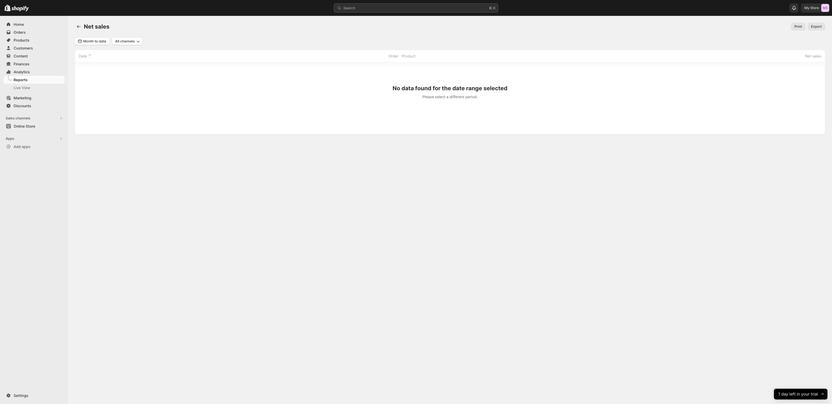 Task type: describe. For each thing, give the bounding box(es) containing it.
live view
[[14, 86, 30, 90]]

print button
[[791, 23, 806, 31]]

home
[[14, 22, 24, 27]]

add
[[14, 144, 21, 149]]

reports link
[[3, 76, 65, 84]]

date button
[[78, 51, 93, 61]]

online store link
[[3, 122, 65, 130]]

live view link
[[3, 84, 65, 92]]

order button
[[382, 51, 399, 61]]

online
[[14, 124, 25, 129]]

all channels button
[[112, 37, 143, 45]]

selected
[[484, 85, 508, 92]]

your
[[801, 392, 810, 397]]

shopify image
[[11, 6, 29, 12]]

reports
[[14, 78, 27, 82]]

sales
[[6, 116, 15, 120]]

products
[[14, 38, 29, 42]]

discounts
[[14, 104, 31, 108]]

store for my store
[[810, 6, 819, 10]]

sales channels button
[[3, 114, 65, 122]]

left
[[789, 392, 796, 397]]

channels for sales channels
[[15, 116, 30, 120]]

shopify image
[[5, 4, 11, 11]]

day
[[781, 392, 788, 397]]

to
[[95, 39, 98, 43]]

month to date button
[[75, 37, 110, 45]]

different
[[450, 95, 465, 99]]

0 vertical spatial sales
[[95, 23, 109, 30]]

settings
[[14, 394, 28, 398]]

print
[[795, 24, 802, 29]]

order
[[389, 54, 399, 58]]

period.
[[466, 95, 478, 99]]

product button
[[401, 51, 422, 61]]

apps
[[6, 137, 14, 141]]

my store image
[[821, 4, 829, 12]]

month to date
[[83, 39, 106, 43]]

date inside no data found for the date range selected please select a different period.
[[452, 85, 465, 92]]

data
[[402, 85, 414, 92]]

all
[[115, 39, 119, 43]]

add apps button
[[3, 143, 65, 151]]

for
[[433, 85, 441, 92]]

net sales button
[[799, 51, 822, 61]]

0 vertical spatial net sales
[[84, 23, 109, 30]]

home link
[[3, 20, 65, 28]]

no data found for the date range selected please select a different period.
[[393, 85, 508, 99]]

apps
[[22, 144, 30, 149]]

add apps
[[14, 144, 30, 149]]

product
[[402, 54, 416, 58]]

sales channels
[[6, 116, 30, 120]]

⌘ k
[[489, 6, 496, 10]]

my store
[[805, 6, 819, 10]]

a
[[447, 95, 449, 99]]



Task type: locate. For each thing, give the bounding box(es) containing it.
select
[[435, 95, 446, 99]]

channels inside "dropdown button"
[[120, 39, 135, 43]]

1 horizontal spatial store
[[810, 6, 819, 10]]

store down sales channels button
[[26, 124, 35, 129]]

please
[[423, 95, 434, 99]]

apps button
[[3, 135, 65, 143]]

the
[[442, 85, 451, 92]]

marketing
[[14, 96, 31, 100]]

date
[[99, 39, 106, 43], [452, 85, 465, 92]]

date inside 'dropdown button'
[[99, 39, 106, 43]]

1 vertical spatial date
[[452, 85, 465, 92]]

net
[[84, 23, 94, 30], [805, 54, 811, 58]]

online store
[[14, 124, 35, 129]]

in
[[797, 392, 800, 397]]

finances
[[14, 62, 29, 66]]

0 vertical spatial net
[[84, 23, 94, 30]]

channels up online store
[[15, 116, 30, 120]]

export
[[811, 24, 822, 29]]

search
[[343, 6, 355, 10]]

0 horizontal spatial sales
[[95, 23, 109, 30]]

1 horizontal spatial net
[[805, 54, 811, 58]]

1 horizontal spatial channels
[[120, 39, 135, 43]]

analytics
[[14, 70, 30, 74]]

channels inside button
[[15, 116, 30, 120]]

net sales inside button
[[805, 54, 821, 58]]

my
[[805, 6, 810, 10]]

1 day left in your trial
[[778, 392, 818, 397]]

0 vertical spatial date
[[99, 39, 106, 43]]

month
[[83, 39, 94, 43]]

settings link
[[3, 392, 65, 400]]

0 horizontal spatial channels
[[15, 116, 30, 120]]

analytics link
[[3, 68, 65, 76]]

range
[[466, 85, 482, 92]]

channels right all at left
[[120, 39, 135, 43]]

1 horizontal spatial sales
[[813, 54, 821, 58]]

0 vertical spatial channels
[[120, 39, 135, 43]]

products link
[[3, 36, 65, 44]]

customers
[[14, 46, 33, 50]]

0 horizontal spatial date
[[99, 39, 106, 43]]

1 vertical spatial channels
[[15, 116, 30, 120]]

k
[[493, 6, 496, 10]]

customers link
[[3, 44, 65, 52]]

orders
[[14, 30, 26, 35]]

1 horizontal spatial net sales
[[805, 54, 821, 58]]

1 vertical spatial sales
[[813, 54, 821, 58]]

0 horizontal spatial net sales
[[84, 23, 109, 30]]

online store button
[[0, 122, 68, 130]]

finances link
[[3, 60, 65, 68]]

store
[[810, 6, 819, 10], [26, 124, 35, 129]]

0 vertical spatial store
[[810, 6, 819, 10]]

1 vertical spatial net sales
[[805, 54, 821, 58]]

channels for all channels
[[120, 39, 135, 43]]

1 day left in your trial button
[[774, 389, 828, 400]]

date
[[79, 54, 87, 58]]

discounts link
[[3, 102, 65, 110]]

1 vertical spatial net
[[805, 54, 811, 58]]

view
[[22, 86, 30, 90]]

date right to
[[99, 39, 106, 43]]

export button
[[808, 23, 825, 31]]

channels
[[120, 39, 135, 43], [15, 116, 30, 120]]

trial
[[811, 392, 818, 397]]

1
[[778, 392, 780, 397]]

net sales
[[84, 23, 109, 30], [805, 54, 821, 58]]

0 horizontal spatial store
[[26, 124, 35, 129]]

store right the my on the top right of page
[[810, 6, 819, 10]]

sales
[[95, 23, 109, 30], [813, 54, 821, 58]]

all channels
[[115, 39, 135, 43]]

orders link
[[3, 28, 65, 36]]

1 horizontal spatial date
[[452, 85, 465, 92]]

⌘
[[489, 6, 492, 10]]

date up different
[[452, 85, 465, 92]]

no
[[393, 85, 400, 92]]

net inside button
[[805, 54, 811, 58]]

content link
[[3, 52, 65, 60]]

0 horizontal spatial net
[[84, 23, 94, 30]]

sales inside button
[[813, 54, 821, 58]]

live
[[14, 86, 21, 90]]

store inside button
[[26, 124, 35, 129]]

marketing link
[[3, 94, 65, 102]]

1 vertical spatial store
[[26, 124, 35, 129]]

store for online store
[[26, 124, 35, 129]]

content
[[14, 54, 28, 58]]

found
[[415, 85, 431, 92]]



Task type: vqa. For each thing, say whether or not it's contained in the screenshot.
Compare:
no



